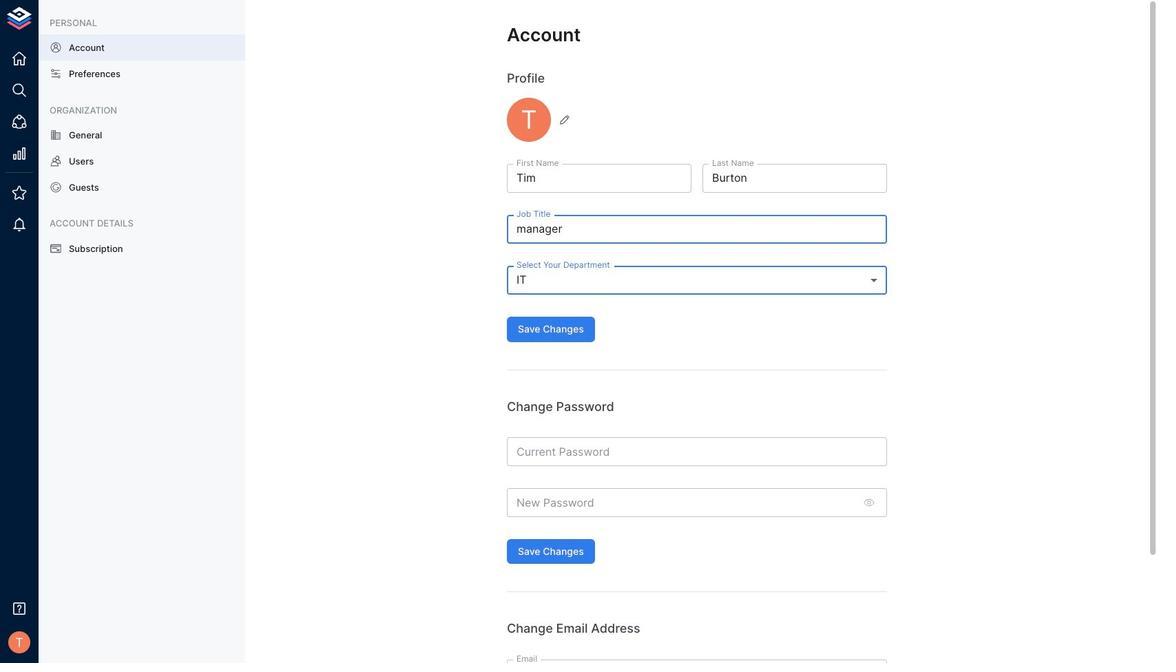 Task type: locate. For each thing, give the bounding box(es) containing it.
you@example.com text field
[[507, 659, 887, 663]]

John text field
[[507, 164, 692, 193]]

  field
[[507, 266, 887, 295]]

1 vertical spatial password password field
[[507, 488, 855, 517]]

0 vertical spatial password password field
[[507, 437, 887, 466]]

Password password field
[[507, 437, 887, 466], [507, 488, 855, 517]]

2 password password field from the top
[[507, 488, 855, 517]]



Task type: describe. For each thing, give the bounding box(es) containing it.
Doe text field
[[703, 164, 887, 193]]

1 password password field from the top
[[507, 437, 887, 466]]

CEO text field
[[507, 215, 887, 244]]



Task type: vqa. For each thing, say whether or not it's contained in the screenshot.
the work
no



